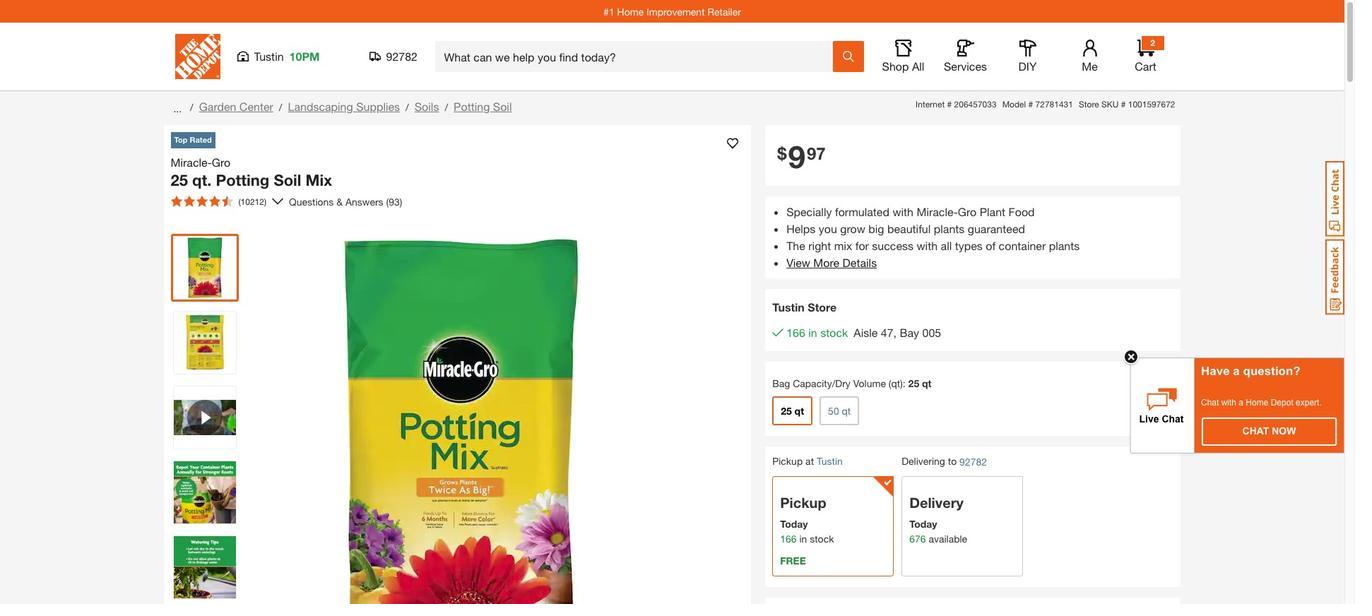 Task type: locate. For each thing, give the bounding box(es) containing it.
2 vertical spatial 25
[[781, 405, 792, 417]]

1 vertical spatial tustin
[[773, 301, 805, 314]]

qt for 50 qt
[[842, 405, 851, 417]]

services button
[[943, 40, 988, 73]]

guaranteed
[[968, 222, 1025, 236]]

in inside pickup today 166 in stock
[[800, 533, 807, 545]]

4797346297001 image
[[173, 387, 236, 449]]

1 vertical spatial a
[[1239, 398, 1244, 408]]

1 vertical spatial in
[[800, 533, 807, 545]]

2 horizontal spatial 25
[[909, 378, 920, 390]]

92782 link
[[960, 455, 987, 469]]

gro inside miracle-gro 25 qt. potting soil mix
[[212, 155, 231, 169]]

0 vertical spatial pickup
[[773, 455, 803, 467]]

more
[[814, 256, 840, 270]]

1 vertical spatial store
[[808, 301, 837, 314]]

0 vertical spatial in
[[809, 326, 817, 340]]

available
[[929, 533, 968, 545]]

today inside delivery today 676 available
[[910, 518, 938, 530]]

sku
[[1102, 99, 1119, 110]]

/
[[190, 101, 193, 113], [279, 101, 282, 113], [406, 101, 409, 113], [445, 101, 448, 113]]

4 / from the left
[[445, 101, 448, 113]]

005
[[923, 326, 941, 340]]

view
[[787, 256, 811, 270]]

$ 9 97
[[777, 138, 826, 176]]

in
[[809, 326, 817, 340], [800, 533, 807, 545]]

today up the free at right
[[780, 518, 808, 530]]

0 horizontal spatial 25
[[171, 171, 188, 189]]

25 left qt.
[[171, 171, 188, 189]]

0 horizontal spatial in
[[800, 533, 807, 545]]

a
[[1233, 365, 1240, 378], [1239, 398, 1244, 408]]

pickup at tustin
[[773, 455, 843, 467]]

0 horizontal spatial potting
[[216, 171, 269, 189]]

0 horizontal spatial today
[[780, 518, 808, 530]]

1 horizontal spatial store
[[1079, 99, 1099, 110]]

shop all button
[[881, 40, 926, 73]]

1 horizontal spatial 25
[[781, 405, 792, 417]]

tustin button
[[817, 455, 843, 467]]

25 inside miracle-gro 25 qt. potting soil mix
[[171, 171, 188, 189]]

top
[[174, 135, 188, 144]]

miracle gro potting soil 72781431 40.1 image
[[173, 312, 236, 374]]

1 horizontal spatial with
[[917, 239, 938, 253]]

0 vertical spatial 25
[[171, 171, 188, 189]]

0 horizontal spatial miracle-
[[171, 155, 212, 169]]

50
[[828, 405, 839, 417]]

miracle gro potting soil 72781431 1d.3 image
[[173, 536, 236, 599]]

pickup left at
[[773, 455, 803, 467]]

volume
[[854, 378, 886, 390]]

3 # from the left
[[1121, 99, 1126, 110]]

potting
[[454, 100, 490, 113], [216, 171, 269, 189]]

question?
[[1243, 365, 1301, 378]]

cart
[[1135, 59, 1157, 73]]

with
[[893, 205, 914, 219], [917, 239, 938, 253], [1222, 398, 1237, 408]]

model
[[1003, 99, 1026, 110]]

:
[[903, 378, 906, 390]]

25 inside 25 qt button
[[781, 405, 792, 417]]

specially
[[787, 205, 832, 219]]

2 today from the left
[[910, 518, 938, 530]]

1 vertical spatial stock
[[810, 533, 834, 545]]

plants right container
[[1049, 239, 1080, 253]]

1 vertical spatial home
[[1246, 398, 1269, 408]]

today for pickup
[[780, 518, 808, 530]]

1 vertical spatial miracle-
[[917, 205, 958, 219]]

$
[[777, 143, 787, 163]]

/ left soils
[[406, 101, 409, 113]]

2 # from the left
[[1029, 99, 1033, 110]]

2 vertical spatial tustin
[[817, 455, 843, 467]]

all
[[941, 239, 952, 253]]

qt right '50'
[[842, 405, 851, 417]]

in up the free at right
[[800, 533, 807, 545]]

qt
[[922, 378, 932, 390], [795, 405, 804, 417], [842, 405, 851, 417]]

92782
[[386, 49, 418, 63], [960, 456, 987, 468]]

miracle- inside miracle-gro 25 qt. potting soil mix
[[171, 155, 212, 169]]

# right sku at the right of the page
[[1121, 99, 1126, 110]]

1 horizontal spatial potting
[[454, 100, 490, 113]]

1 horizontal spatial miracle-
[[917, 205, 958, 219]]

/ right ...
[[190, 101, 193, 113]]

pickup down "pickup at tustin"
[[780, 495, 827, 511]]

store left sku at the right of the page
[[1079, 99, 1099, 110]]

166 in stock
[[787, 326, 848, 340]]

92782 inside delivering to 92782
[[960, 456, 987, 468]]

home left depot
[[1246, 398, 1269, 408]]

1 horizontal spatial tustin
[[773, 301, 805, 314]]

0 vertical spatial plants
[[934, 222, 965, 236]]

pickup for pickup today 166 in stock
[[780, 495, 827, 511]]

tustin store
[[773, 301, 837, 314]]

/ right soils
[[445, 101, 448, 113]]

1 vertical spatial 92782
[[960, 456, 987, 468]]

166 down tustin store
[[787, 326, 806, 340]]

with left the "all"
[[917, 239, 938, 253]]

1 vertical spatial pickup
[[780, 495, 827, 511]]

25 qt
[[781, 405, 804, 417]]

1 horizontal spatial 92782
[[960, 456, 987, 468]]

1 horizontal spatial home
[[1246, 398, 1269, 408]]

qt right :
[[922, 378, 932, 390]]

plants up the "all"
[[934, 222, 965, 236]]

166
[[787, 326, 806, 340], [780, 533, 797, 545]]

you
[[819, 222, 837, 236]]

miracle- up qt.
[[171, 155, 212, 169]]

0 horizontal spatial plants
[[934, 222, 965, 236]]

166 up the free at right
[[780, 533, 797, 545]]

1 vertical spatial plants
[[1049, 239, 1080, 253]]

miracle-gro link
[[171, 154, 236, 171]]

soil inside miracle-gro 25 qt. potting soil mix
[[274, 171, 301, 189]]

0 horizontal spatial with
[[893, 205, 914, 219]]

tustin right at
[[817, 455, 843, 467]]

4.5 stars image
[[171, 196, 233, 207]]

#
[[947, 99, 952, 110], [1029, 99, 1033, 110], [1121, 99, 1126, 110]]

1 vertical spatial soil
[[274, 171, 301, 189]]

soil inside the ... / garden center / landscaping supplies / soils / potting soil
[[493, 100, 512, 113]]

miracle-gro 25 qt. potting soil mix
[[171, 155, 332, 189]]

0 vertical spatial miracle-
[[171, 155, 212, 169]]

2 horizontal spatial #
[[1121, 99, 1126, 110]]

tustin left 10pm
[[254, 49, 284, 63]]

with right "chat"
[[1222, 398, 1237, 408]]

2 horizontal spatial qt
[[922, 378, 932, 390]]

miracle- up beautiful
[[917, 205, 958, 219]]

chat
[[1243, 426, 1270, 437]]

delivering
[[902, 455, 945, 467]]

in down tustin store
[[809, 326, 817, 340]]

25 qt button
[[773, 397, 813, 426]]

qt.
[[192, 171, 212, 189]]

delivering to 92782
[[902, 455, 987, 468]]

potting inside the ... / garden center / landscaping supplies / soils / potting soil
[[454, 100, 490, 113]]

25
[[171, 171, 188, 189], [909, 378, 920, 390], [781, 405, 792, 417]]

questions
[[289, 195, 334, 207]]

1 horizontal spatial gro
[[958, 205, 977, 219]]

a right have
[[1233, 365, 1240, 378]]

potting up (10212)
[[216, 171, 269, 189]]

# right internet
[[947, 99, 952, 110]]

0 horizontal spatial soil
[[274, 171, 301, 189]]

bag capacity/dry volume (qt) : 25 qt
[[773, 378, 932, 390]]

92782 up supplies
[[386, 49, 418, 63]]

0 vertical spatial home
[[617, 5, 644, 17]]

today up 676
[[910, 518, 938, 530]]

... button
[[171, 98, 184, 118]]

/ right center
[[279, 101, 282, 113]]

pickup
[[773, 455, 803, 467], [780, 495, 827, 511]]

0 horizontal spatial 92782
[[386, 49, 418, 63]]

store up 166 in stock
[[808, 301, 837, 314]]

store
[[1079, 99, 1099, 110], [808, 301, 837, 314]]

mix
[[834, 239, 852, 253]]

0 vertical spatial with
[[893, 205, 914, 219]]

1 horizontal spatial #
[[1029, 99, 1033, 110]]

0 horizontal spatial #
[[947, 99, 952, 110]]

2 horizontal spatial with
[[1222, 398, 1237, 408]]

miracle- inside specially formulated with miracle-gro plant food helps you grow big beautiful plants guaranteed the right mix for success with all types of container plants view more details
[[917, 205, 958, 219]]

1 vertical spatial gro
[[958, 205, 977, 219]]

1 vertical spatial potting
[[216, 171, 269, 189]]

specially formulated with miracle-gro plant food helps you grow big beautiful plants guaranteed the right mix for success with all types of container plants view more details
[[787, 205, 1080, 270]]

92782 inside 'button'
[[386, 49, 418, 63]]

today inside pickup today 166 in stock
[[780, 518, 808, 530]]

right
[[809, 239, 831, 253]]

the home depot logo image
[[175, 34, 220, 79]]

0 vertical spatial gro
[[212, 155, 231, 169]]

0 horizontal spatial gro
[[212, 155, 231, 169]]

depot
[[1271, 398, 1294, 408]]

1 horizontal spatial soil
[[493, 100, 512, 113]]

1 today from the left
[[780, 518, 808, 530]]

0 vertical spatial 92782
[[386, 49, 418, 63]]

tustin
[[254, 49, 284, 63], [773, 301, 805, 314], [817, 455, 843, 467]]

potting soil link
[[454, 100, 512, 113]]

1 vertical spatial 166
[[780, 533, 797, 545]]

92782 right to at the right
[[960, 456, 987, 468]]

25 down bag
[[781, 405, 792, 417]]

tustin up 166 in stock
[[773, 301, 805, 314]]

1 horizontal spatial qt
[[842, 405, 851, 417]]

improvement
[[647, 5, 705, 17]]

landscaping
[[288, 100, 353, 113]]

big
[[869, 222, 884, 236]]

types
[[955, 239, 983, 253]]

10pm
[[289, 49, 320, 63]]

What can we help you find today? search field
[[444, 42, 832, 71]]

1 horizontal spatial today
[[910, 518, 938, 530]]

plant
[[980, 205, 1006, 219]]

expert.
[[1296, 398, 1322, 408]]

0 vertical spatial potting
[[454, 100, 490, 113]]

0 horizontal spatial tustin
[[254, 49, 284, 63]]

with up beautiful
[[893, 205, 914, 219]]

25 right :
[[909, 378, 920, 390]]

# right model
[[1029, 99, 1033, 110]]

0 vertical spatial soil
[[493, 100, 512, 113]]

0 horizontal spatial qt
[[795, 405, 804, 417]]

2 vertical spatial with
[[1222, 398, 1237, 408]]

a right "chat"
[[1239, 398, 1244, 408]]

home right #1
[[617, 5, 644, 17]]

pickup inside pickup today 166 in stock
[[780, 495, 827, 511]]

me button
[[1067, 40, 1113, 73]]

potting right soils
[[454, 100, 490, 113]]

0 vertical spatial tustin
[[254, 49, 284, 63]]

50 qt
[[828, 405, 851, 417]]

qt left '50'
[[795, 405, 804, 417]]

shop
[[882, 59, 909, 73]]

container
[[999, 239, 1046, 253]]

... / garden center / landscaping supplies / soils / potting soil
[[171, 100, 512, 114]]

1 vertical spatial with
[[917, 239, 938, 253]]



Task type: vqa. For each thing, say whether or not it's contained in the screenshot.
Pickup at Tustin
yes



Task type: describe. For each thing, give the bounding box(es) containing it.
bay
[[900, 326, 919, 340]]

1 horizontal spatial in
[[809, 326, 817, 340]]

center
[[239, 100, 273, 113]]

food
[[1009, 205, 1035, 219]]

(10212)
[[239, 196, 266, 207]]

(93)
[[386, 195, 402, 207]]

landscaping supplies link
[[288, 100, 400, 113]]

#1
[[604, 5, 615, 17]]

&
[[337, 195, 343, 207]]

0 horizontal spatial store
[[808, 301, 837, 314]]

92782 button
[[369, 49, 418, 64]]

mix
[[306, 171, 332, 189]]

feedback link image
[[1326, 239, 1345, 315]]

potting inside miracle-gro 25 qt. potting soil mix
[[216, 171, 269, 189]]

free
[[780, 555, 806, 567]]

beautiful
[[888, 222, 931, 236]]

2
[[1151, 37, 1155, 48]]

47,
[[881, 326, 897, 340]]

1 horizontal spatial plants
[[1049, 239, 1080, 253]]

9
[[788, 138, 806, 176]]

me
[[1082, 59, 1098, 73]]

chat now link
[[1203, 419, 1336, 445]]

internet # 206457033 model # 72781431 store sku # 1001597672
[[916, 99, 1176, 110]]

internet
[[916, 99, 945, 110]]

capacity/dry
[[793, 378, 851, 390]]

1 # from the left
[[947, 99, 952, 110]]

shop all
[[882, 59, 925, 73]]

2 horizontal spatial tustin
[[817, 455, 843, 467]]

of
[[986, 239, 996, 253]]

have
[[1201, 365, 1230, 378]]

#1 home improvement retailer
[[604, 5, 741, 17]]

(10212) link
[[165, 190, 283, 213]]

have a question?
[[1201, 365, 1301, 378]]

aisle 47, bay 005
[[854, 326, 941, 340]]

tustin for tustin store
[[773, 301, 805, 314]]

206457033
[[954, 99, 997, 110]]

stock inside pickup today 166 in stock
[[810, 533, 834, 545]]

live chat image
[[1326, 161, 1345, 237]]

3 / from the left
[[406, 101, 409, 113]]

1 / from the left
[[190, 101, 193, 113]]

supplies
[[356, 100, 400, 113]]

soils
[[415, 100, 439, 113]]

answers
[[346, 195, 383, 207]]

(10212) button
[[165, 190, 272, 213]]

services
[[944, 59, 987, 73]]

bag
[[773, 378, 790, 390]]

grow
[[841, 222, 866, 236]]

chat now
[[1243, 426, 1296, 437]]

0 vertical spatial stock
[[821, 326, 848, 340]]

retailer
[[708, 5, 741, 17]]

today for delivery
[[910, 518, 938, 530]]

pickup today 166 in stock
[[780, 495, 834, 545]]

72781431
[[1036, 99, 1073, 110]]

top rated
[[174, 135, 212, 144]]

676
[[910, 533, 926, 545]]

0 horizontal spatial home
[[617, 5, 644, 17]]

chat with a home depot expert.
[[1201, 398, 1322, 408]]

tustin 10pm
[[254, 49, 320, 63]]

qt for 25 qt
[[795, 405, 804, 417]]

aisle
[[854, 326, 878, 340]]

2 / from the left
[[279, 101, 282, 113]]

cart 2
[[1135, 37, 1157, 73]]

166 inside pickup today 166 in stock
[[780, 533, 797, 545]]

tustin for tustin 10pm
[[254, 49, 284, 63]]

1 vertical spatial 25
[[909, 378, 920, 390]]

0 vertical spatial store
[[1079, 99, 1099, 110]]

gro inside specially formulated with miracle-gro plant food helps you grow big beautiful plants guaranteed the right mix for success with all types of container plants view more details
[[958, 205, 977, 219]]

now
[[1272, 426, 1296, 437]]

miracle gro potting soil 72781431 64.0 image
[[173, 237, 236, 299]]

0 vertical spatial a
[[1233, 365, 1240, 378]]

...
[[173, 102, 182, 114]]

at
[[806, 455, 814, 467]]

helps
[[787, 222, 816, 236]]

questions & answers (93)
[[289, 195, 402, 207]]

delivery today 676 available
[[910, 495, 968, 545]]

to
[[948, 455, 957, 467]]

the
[[787, 239, 806, 253]]

miracle gro potting soil 72781431 a0.2 image
[[173, 461, 236, 524]]

pickup for pickup at tustin
[[773, 455, 803, 467]]

garden center link
[[199, 100, 273, 113]]

details
[[843, 256, 877, 270]]

success
[[872, 239, 914, 253]]

for
[[856, 239, 869, 253]]

50 qt button
[[820, 397, 860, 426]]

delivery
[[910, 495, 964, 511]]

0 vertical spatial 166
[[787, 326, 806, 340]]

1001597672
[[1128, 99, 1176, 110]]

diy button
[[1005, 40, 1051, 73]]



